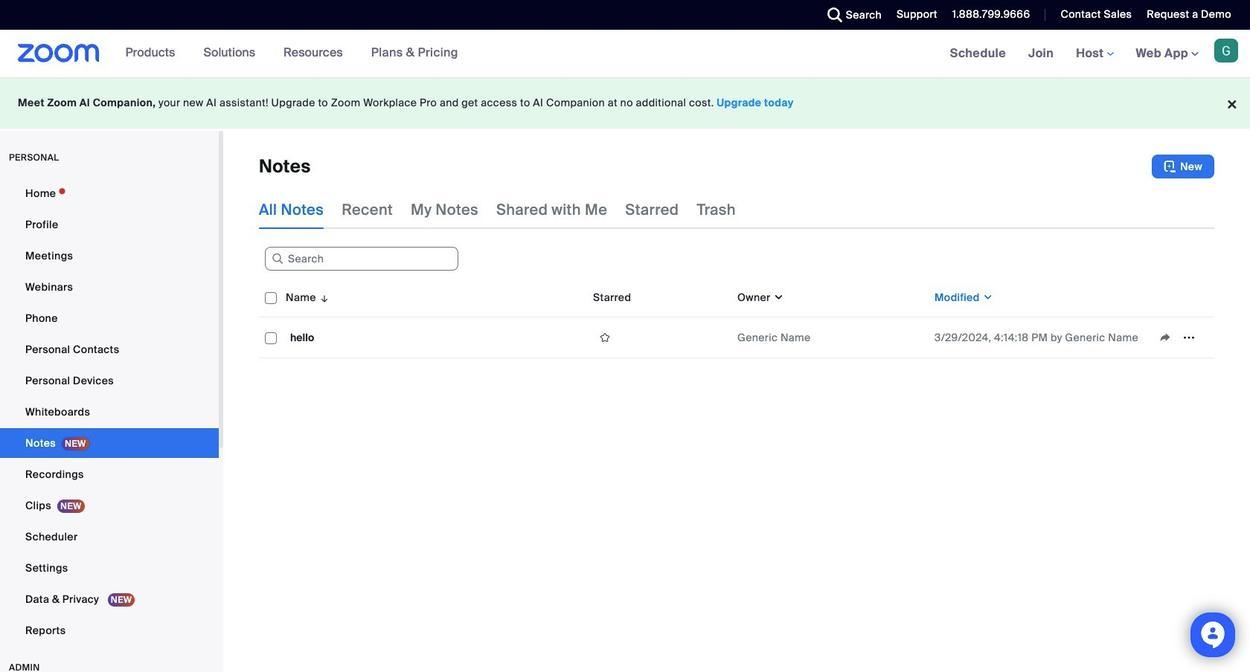 Task type: vqa. For each thing, say whether or not it's contained in the screenshot.
The Hello Unstarred Image
yes



Task type: locate. For each thing, give the bounding box(es) containing it.
zoom logo image
[[18, 44, 99, 63]]

product information navigation
[[114, 30, 470, 77]]

more options for hello image
[[1178, 331, 1202, 345]]

tabs of all notes page tab list
[[259, 191, 736, 229]]

meetings navigation
[[939, 30, 1251, 78]]

footer
[[0, 77, 1251, 129]]

application
[[259, 278, 1215, 359], [1154, 327, 1209, 349]]

personal menu menu
[[0, 179, 219, 648]]

profile picture image
[[1215, 39, 1239, 63]]

down image
[[980, 290, 994, 305]]

banner
[[0, 30, 1251, 78]]



Task type: describe. For each thing, give the bounding box(es) containing it.
Search text field
[[265, 247, 459, 271]]

arrow down image
[[316, 289, 330, 307]]

hello unstarred image
[[593, 331, 617, 345]]

down image
[[771, 290, 785, 305]]

share image
[[1154, 331, 1178, 345]]



